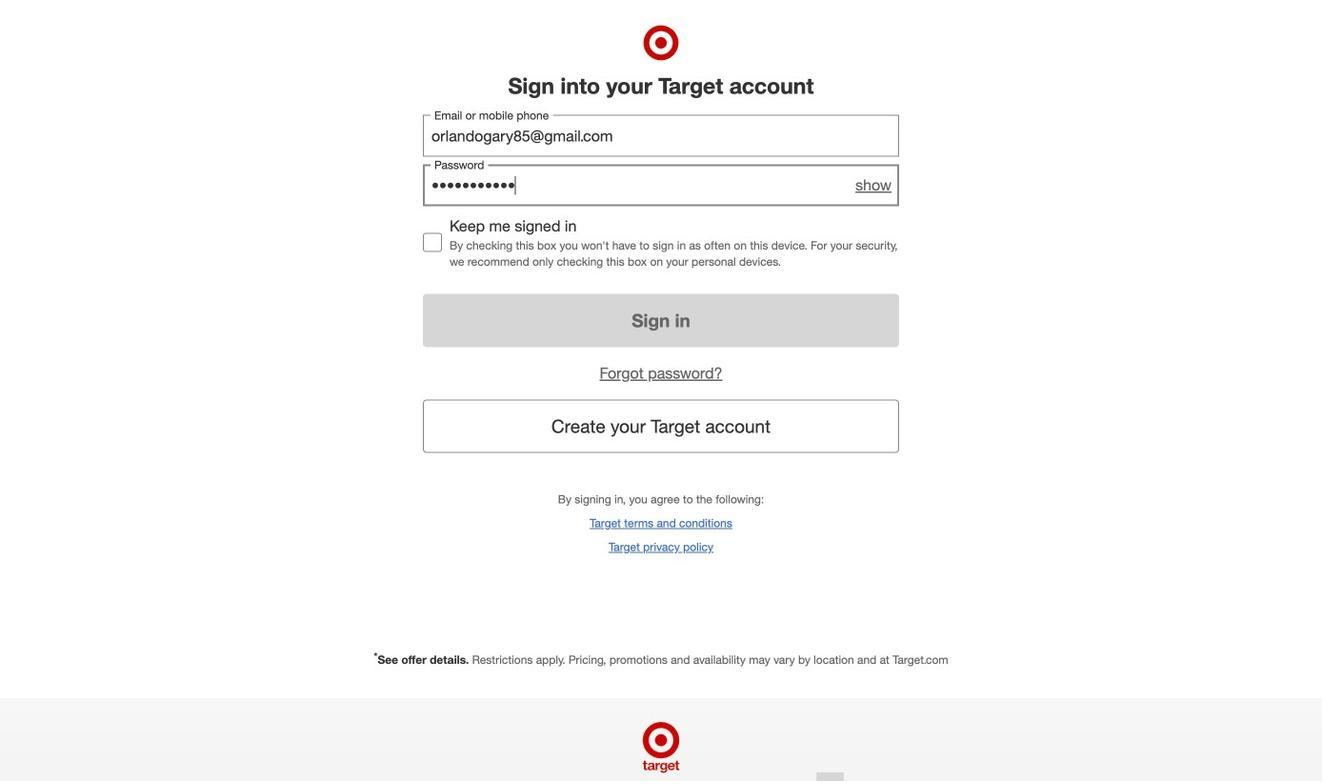 Task type: vqa. For each thing, say whether or not it's contained in the screenshot.
1605
no



Task type: describe. For each thing, give the bounding box(es) containing it.
target: expect more. pay less. image
[[394, 699, 929, 781]]



Task type: locate. For each thing, give the bounding box(es) containing it.
None checkbox
[[423, 233, 442, 252]]

None text field
[[423, 115, 900, 157]]

None password field
[[423, 164, 900, 206]]



